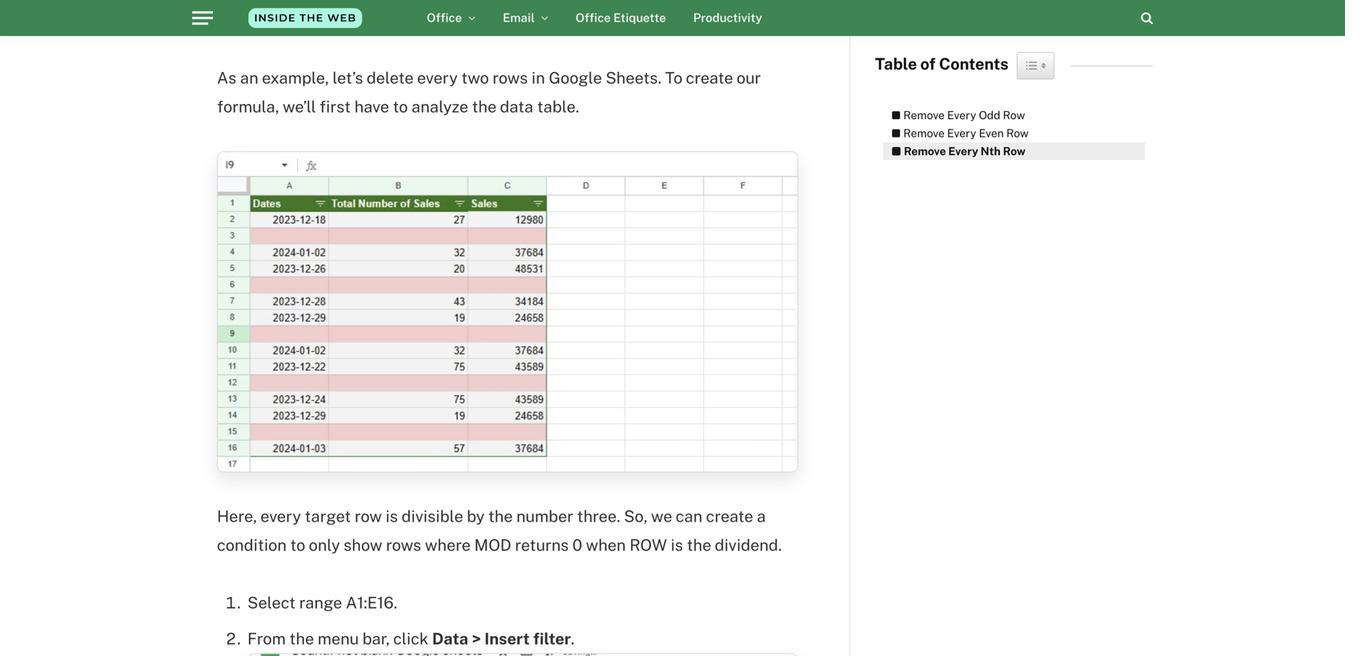 Task type: describe. For each thing, give the bounding box(es) containing it.
row
[[355, 507, 382, 526]]

every inside here, every target row is divisible by the number three. so, we can create a condition to only show rows where mod returns 0 when row is the dividend.
[[260, 507, 301, 526]]

create inside here, every target row is divisible by the number three. so, we can create a condition to only show rows where mod returns 0 when row is the dividend.
[[706, 507, 753, 526]]

an
[[240, 69, 258, 87]]

using
[[586, 0, 627, 5]]

delete
[[367, 69, 414, 87]]

the
[[217, 0, 245, 5]]

remove every nth row link
[[883, 142, 1026, 160]]

by
[[467, 507, 485, 526]]

email
[[503, 11, 535, 25]]

2 remove from the top
[[903, 126, 945, 140]]

rows inside here, every target row is divisible by the number three. so, we can create a condition to only show rows where mod returns 0 when row is the dividend.
[[386, 536, 421, 555]]

select range a1:e16.
[[247, 594, 397, 613]]

dividend
[[643, 0, 706, 5]]

2 vertical spatial every
[[948, 144, 978, 158]]

from
[[247, 630, 286, 649]]

example,
[[262, 69, 329, 87]]

table of contents
[[875, 54, 1009, 73]]

the down can
[[687, 536, 711, 555]]

office link
[[413, 0, 489, 36]]

click
[[393, 630, 428, 649]]

mod inside the mod function calculates the remainder value using a dividend and a divisor.
[[248, 0, 285, 5]]

create inside as an example, let's delete every two rows in google sheets. to create our formula, we'll first have to analyze the data table.
[[686, 69, 733, 87]]

contents
[[939, 54, 1009, 73]]

of
[[920, 54, 936, 73]]

analyze
[[411, 97, 468, 116]]

first
[[319, 97, 351, 116]]

google
[[549, 69, 602, 87]]

productivity
[[693, 11, 762, 25]]

show
[[344, 536, 382, 555]]

filter
[[533, 630, 571, 649]]

3 remove from the top
[[904, 144, 946, 158]]

in
[[532, 69, 545, 87]]

productivity link
[[680, 0, 776, 36]]

divisible
[[401, 507, 463, 526]]

0 vertical spatial row
[[1003, 108, 1025, 122]]

a1:e16.
[[346, 594, 397, 613]]

2 vertical spatial row
[[1003, 144, 1026, 158]]

odd
[[979, 108, 1000, 122]]

gsheets data table image
[[217, 151, 798, 473]]

inside the web image
[[225, 0, 385, 36]]

value
[[543, 0, 582, 5]]

office for office etiquette
[[576, 11, 611, 25]]

select
[[247, 594, 296, 613]]

table
[[875, 54, 917, 73]]

1 horizontal spatial is
[[671, 536, 683, 555]]

0 horizontal spatial a
[[630, 0, 639, 5]]

bar,
[[362, 630, 390, 649]]

row
[[630, 536, 667, 555]]

only
[[309, 536, 340, 555]]

our
[[737, 69, 761, 87]]

remainder
[[463, 0, 539, 5]]

we'll
[[283, 97, 316, 116]]

the inside the mod function calculates the remainder value using a dividend and a divisor.
[[435, 0, 459, 5]]

where
[[425, 536, 471, 555]]

1 horizontal spatial a
[[742, 0, 751, 5]]

even
[[979, 126, 1004, 140]]



Task type: locate. For each thing, give the bounding box(es) containing it.
two
[[461, 69, 489, 87]]

create up dividend. at the right bottom of the page
[[706, 507, 753, 526]]

when
[[586, 536, 626, 555]]

1 vertical spatial mod
[[474, 536, 511, 555]]

rows left in
[[493, 69, 528, 87]]

remove up remove every even row link on the top right of page
[[903, 108, 945, 122]]

the inside as an example, let's delete every two rows in google sheets. to create our formula, we'll first have to analyze the data table.
[[472, 97, 496, 116]]

from the menu bar, click data > insert filter .
[[247, 630, 574, 649]]

1 remove from the top
[[903, 108, 945, 122]]

mod
[[248, 0, 285, 5], [474, 536, 511, 555]]

function
[[289, 0, 351, 5]]

1 horizontal spatial to
[[393, 97, 408, 116]]

0 horizontal spatial every
[[260, 507, 301, 526]]

create
[[686, 69, 733, 87], [706, 507, 753, 526]]

2 vertical spatial remove
[[904, 144, 946, 158]]

0 horizontal spatial office
[[427, 11, 462, 25]]

0 vertical spatial to
[[393, 97, 408, 116]]

here,
[[217, 507, 257, 526]]

remove every odd row remove every even row remove every nth row
[[903, 108, 1029, 158]]

0 horizontal spatial to
[[290, 536, 305, 555]]

to inside as an example, let's delete every two rows in google sheets. to create our formula, we'll first have to analyze the data table.
[[393, 97, 408, 116]]

0 horizontal spatial is
[[386, 507, 398, 526]]

row right nth
[[1003, 144, 1026, 158]]

mod down by
[[474, 536, 511, 555]]

1 office from the left
[[427, 11, 462, 25]]

the right from
[[289, 630, 314, 649]]

1 vertical spatial remove
[[903, 126, 945, 140]]

rows inside as an example, let's delete every two rows in google sheets. to create our formula, we'll first have to analyze the data table.
[[493, 69, 528, 87]]

email link
[[489, 0, 562, 36]]

can
[[676, 507, 702, 526]]

0 vertical spatial is
[[386, 507, 398, 526]]

office
[[427, 11, 462, 25], [576, 11, 611, 25]]

calculates
[[355, 0, 431, 5]]

let's
[[333, 69, 363, 87]]

0 vertical spatial every
[[417, 69, 458, 87]]

condition
[[217, 536, 287, 555]]

a up etiquette
[[630, 0, 639, 5]]

mod up divisor.
[[248, 0, 285, 5]]

divisor.
[[217, 15, 269, 34]]

0 vertical spatial every
[[947, 108, 976, 122]]

0 vertical spatial remove
[[903, 108, 945, 122]]

1 vertical spatial create
[[706, 507, 753, 526]]

etiquette
[[613, 11, 666, 25]]

1 vertical spatial every
[[947, 126, 976, 140]]

search image
[[1141, 12, 1153, 24]]

the
[[435, 0, 459, 5], [472, 97, 496, 116], [488, 507, 513, 526], [687, 536, 711, 555], [289, 630, 314, 649]]

office down using
[[576, 11, 611, 25]]

0 horizontal spatial rows
[[386, 536, 421, 555]]

to
[[393, 97, 408, 116], [290, 536, 305, 555]]

every up remove every even row link on the top right of page
[[947, 108, 976, 122]]

sheets.
[[606, 69, 661, 87]]

so,
[[624, 507, 647, 526]]

rows right show
[[386, 536, 421, 555]]

1 vertical spatial is
[[671, 536, 683, 555]]

create right to
[[686, 69, 733, 87]]

row right odd
[[1003, 108, 1025, 122]]

office etiquette
[[576, 11, 666, 25]]

0 vertical spatial create
[[686, 69, 733, 87]]

2 horizontal spatial a
[[757, 507, 766, 526]]

office for office
[[427, 11, 462, 25]]

1 vertical spatial to
[[290, 536, 305, 555]]

0
[[572, 536, 582, 555]]

1 horizontal spatial rows
[[493, 69, 528, 87]]

the down two
[[472, 97, 496, 116]]

insert
[[484, 630, 530, 649]]

1 horizontal spatial mod
[[474, 536, 511, 555]]

office down calculates
[[427, 11, 462, 25]]

the right by
[[488, 507, 513, 526]]

0 vertical spatial mod
[[248, 0, 285, 5]]

the left remainder
[[435, 0, 459, 5]]

remove down remove every even row link on the top right of page
[[904, 144, 946, 158]]

1 vertical spatial rows
[[386, 536, 421, 555]]

target
[[305, 507, 351, 526]]

to
[[665, 69, 682, 87]]

returns
[[515, 536, 569, 555]]

data
[[432, 630, 468, 649]]

menu
[[318, 630, 359, 649]]

here, every target row is divisible by the number three. so, we can create a condition to only show rows where mod returns 0 when row is the dividend.
[[217, 507, 782, 555]]

we
[[651, 507, 672, 526]]

remove down remove every odd row link
[[903, 126, 945, 140]]

.
[[571, 630, 574, 649]]

office etiquette link
[[562, 0, 680, 36]]

every
[[947, 108, 976, 122], [947, 126, 976, 140], [948, 144, 978, 158]]

0 vertical spatial rows
[[493, 69, 528, 87]]

three.
[[577, 507, 620, 526]]

is
[[386, 507, 398, 526], [671, 536, 683, 555]]

to inside here, every target row is divisible by the number three. so, we can create a condition to only show rows where mod returns 0 when row is the dividend.
[[290, 536, 305, 555]]

every up condition
[[260, 507, 301, 526]]

remove every even row link
[[883, 124, 1029, 142]]

row
[[1003, 108, 1025, 122], [1006, 126, 1029, 140], [1003, 144, 1026, 158]]

the mod function calculates the remainder value using a dividend and a divisor.
[[217, 0, 751, 34]]

every up the analyze in the left of the page
[[417, 69, 458, 87]]

1 vertical spatial row
[[1006, 126, 1029, 140]]

row right even
[[1006, 126, 1029, 140]]

a up dividend. at the right bottom of the page
[[757, 507, 766, 526]]

as an example, let's delete every two rows in google sheets. to create our formula, we'll first have to analyze the data table.
[[217, 69, 761, 116]]

a right and
[[742, 0, 751, 5]]

and
[[710, 0, 738, 5]]

data
[[500, 97, 533, 116]]

remove
[[903, 108, 945, 122], [903, 126, 945, 140], [904, 144, 946, 158]]

nth
[[981, 144, 1001, 158]]

number
[[516, 507, 573, 526]]

a
[[630, 0, 639, 5], [742, 0, 751, 5], [757, 507, 766, 526]]

to right have
[[393, 97, 408, 116]]

as
[[217, 69, 236, 87]]

to left only
[[290, 536, 305, 555]]

dividend.
[[715, 536, 782, 555]]

>
[[472, 630, 481, 649]]

0 horizontal spatial mod
[[248, 0, 285, 5]]

range
[[299, 594, 342, 613]]

every
[[417, 69, 458, 87], [260, 507, 301, 526]]

rows
[[493, 69, 528, 87], [386, 536, 421, 555]]

table.
[[537, 97, 579, 116]]

formula,
[[217, 97, 279, 116]]

every down remove every odd row link
[[947, 126, 976, 140]]

1 horizontal spatial every
[[417, 69, 458, 87]]

have
[[354, 97, 389, 116]]

mod inside here, every target row is divisible by the number three. so, we can create a condition to only show rows where mod returns 0 when row is the dividend.
[[474, 536, 511, 555]]

every down remove every even row link on the top right of page
[[948, 144, 978, 158]]

a inside here, every target row is divisible by the number three. so, we can create a condition to only show rows where mod returns 0 when row is the dividend.
[[757, 507, 766, 526]]

1 horizontal spatial office
[[576, 11, 611, 25]]

remove every odd row link
[[883, 106, 1025, 124]]

2 office from the left
[[576, 11, 611, 25]]

1 vertical spatial every
[[260, 507, 301, 526]]

every inside as an example, let's delete every two rows in google sheets. to create our formula, we'll first have to analyze the data table.
[[417, 69, 458, 87]]



Task type: vqa. For each thing, say whether or not it's contained in the screenshot.
click
yes



